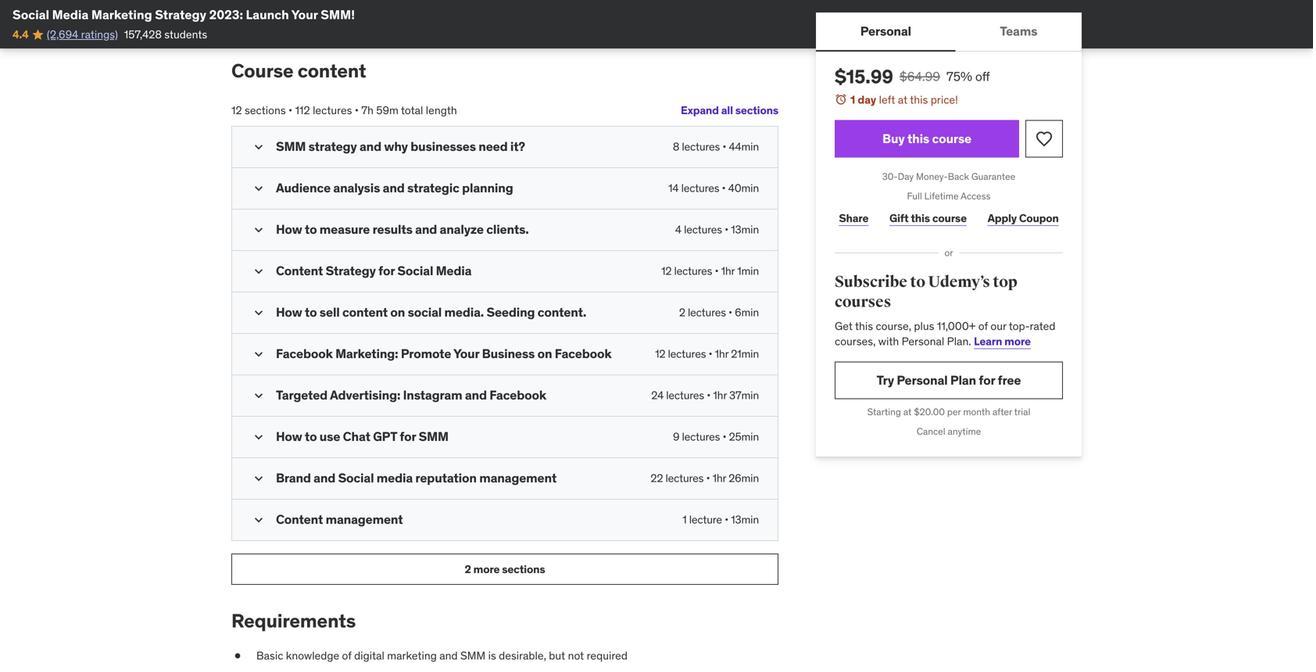 Task type: describe. For each thing, give the bounding box(es) containing it.
clients.
[[487, 221, 529, 238]]

gpt
[[373, 429, 397, 445]]

media
[[377, 470, 413, 486]]

0 vertical spatial social
[[13, 7, 49, 23]]

course
[[231, 59, 294, 82]]

and right results
[[415, 221, 437, 238]]

this for buy
[[908, 131, 930, 147]]

how for how to use chat gpt for smm
[[276, 429, 302, 445]]

$15.99
[[835, 65, 894, 88]]

1 horizontal spatial facebook
[[490, 387, 547, 403]]

lectures for how to use chat gpt for smm
[[682, 430, 720, 444]]

157,428
[[124, 27, 162, 41]]

9 lectures • 25min
[[673, 430, 759, 444]]

12 lectures • 1hr 21min
[[655, 347, 759, 361]]

0 vertical spatial at
[[898, 93, 908, 107]]

24
[[652, 388, 664, 403]]

course for buy this course
[[933, 131, 972, 147]]

how to use chat gpt for smm
[[276, 429, 449, 445]]

content strategy for social media
[[276, 263, 472, 279]]

2 for 2 more sections
[[465, 562, 471, 576]]

24 lectures • 1hr 37min
[[652, 388, 759, 403]]

• for facebook marketing: promote your business on facebook
[[709, 347, 713, 361]]

teams
[[1000, 23, 1038, 39]]

price!
[[931, 93, 959, 107]]

smm for digital
[[461, 649, 486, 663]]

sections for expand all sections
[[736, 103, 779, 117]]

$20.00
[[914, 406, 945, 418]]

back
[[948, 171, 970, 183]]

0 horizontal spatial management
[[326, 512, 403, 528]]

measure
[[320, 221, 370, 238]]

media.
[[445, 304, 484, 320]]

xsmall image
[[231, 648, 244, 663]]

small image for content strategy for social media
[[251, 264, 267, 279]]

ratings)
[[81, 27, 118, 41]]

12 lectures • 1hr 1min
[[662, 264, 759, 278]]

• for how to measure results and analyze clients.
[[725, 223, 729, 237]]

small image for how to measure results and analyze clients.
[[251, 222, 267, 238]]

share button
[[835, 203, 873, 234]]

4
[[676, 223, 682, 237]]

to for udemy's
[[911, 273, 926, 292]]

of inside get this course, plus 11,000+ of our top-rated courses, with personal plan.
[[979, 319, 988, 333]]

analysis
[[333, 180, 380, 196]]

try personal plan for free link
[[835, 362, 1064, 399]]

courses
[[835, 293, 892, 312]]

to for use
[[305, 429, 317, 445]]

0 vertical spatial strategy
[[155, 7, 206, 23]]

2 for 2 lectures • 6min
[[679, 306, 686, 320]]

lectures for targeted advertising: instagram and facebook
[[666, 388, 705, 403]]

(2,694 ratings)
[[47, 27, 118, 41]]

try
[[877, 372, 895, 388]]

required
[[587, 649, 628, 663]]

2 vertical spatial social
[[338, 470, 374, 486]]

buy this course button
[[835, 120, 1020, 158]]

personal button
[[816, 13, 956, 50]]

157,428 students
[[124, 27, 207, 41]]

to for sell
[[305, 304, 317, 320]]

buy this course
[[883, 131, 972, 147]]

content management
[[276, 512, 403, 528]]

access
[[961, 190, 991, 202]]

1 for 1 lecture • 13min
[[683, 513, 687, 527]]

• for audience analysis and strategic planning
[[722, 181, 726, 195]]

full
[[908, 190, 923, 202]]

trial
[[1015, 406, 1031, 418]]

expand all sections
[[681, 103, 779, 117]]

$15.99 $64.99 75% off
[[835, 65, 990, 88]]

after
[[993, 406, 1013, 418]]

40min
[[729, 181, 759, 195]]

• for smm strategy and why businesses need it?
[[723, 140, 727, 154]]

1 horizontal spatial media
[[436, 263, 472, 279]]

smm!
[[321, 7, 355, 23]]

0 horizontal spatial sections
[[245, 103, 286, 117]]

subscribe to udemy's top courses
[[835, 273, 1018, 312]]

course,
[[876, 319, 912, 333]]

or
[[945, 247, 954, 259]]

13min for how to measure results and analyze clients.
[[731, 223, 759, 237]]

course content
[[231, 59, 366, 82]]

more for learn
[[1005, 334, 1031, 348]]

share
[[839, 211, 869, 225]]

free
[[998, 372, 1022, 388]]

personal inside the try personal plan for free link
[[897, 372, 948, 388]]

lectures for smm strategy and why businesses need it?
[[682, 140, 720, 154]]

0 vertical spatial on
[[391, 304, 405, 320]]

0 horizontal spatial for
[[379, 263, 395, 279]]

nasdaq image
[[245, 0, 335, 28]]

gift
[[890, 211, 909, 225]]

brand
[[276, 470, 311, 486]]

promote
[[401, 346, 451, 362]]

subscribe
[[835, 273, 908, 292]]

coupon
[[1020, 211, 1059, 225]]

plan.
[[948, 334, 972, 348]]

13min for content management
[[731, 513, 759, 527]]

left
[[879, 93, 896, 107]]

brand and social media reputation management
[[276, 470, 557, 486]]

expand all sections button
[[681, 95, 779, 126]]

apply
[[988, 211, 1017, 225]]

gift this course link
[[886, 203, 971, 234]]

75%
[[947, 68, 973, 84]]

how to measure results and analyze clients.
[[276, 221, 529, 238]]

0 vertical spatial smm
[[276, 139, 306, 155]]

1 horizontal spatial management
[[480, 470, 557, 486]]

• for how to sell content on social media. seeding content.
[[729, 306, 733, 320]]

1 vertical spatial content
[[343, 304, 388, 320]]

content for content management
[[276, 512, 323, 528]]

1 for 1 day left at this price!
[[851, 93, 856, 107]]

course for gift this course
[[933, 211, 967, 225]]

need
[[479, 139, 508, 155]]

starting at $20.00 per month after trial cancel anytime
[[868, 406, 1031, 437]]

cancel
[[917, 425, 946, 437]]

4 lectures • 13min
[[676, 223, 759, 237]]

starting
[[868, 406, 902, 418]]

day
[[898, 171, 914, 183]]

11,000+
[[938, 319, 976, 333]]

7h 59m
[[362, 103, 399, 117]]

strategic
[[407, 180, 460, 196]]

marketing:
[[336, 346, 398, 362]]

desirable,
[[499, 649, 547, 663]]

social
[[408, 304, 442, 320]]

lectures for audience analysis and strategic planning
[[682, 181, 720, 195]]

requirements
[[231, 609, 356, 633]]

smm for chat
[[419, 429, 449, 445]]

1 horizontal spatial for
[[400, 429, 416, 445]]

0 horizontal spatial media
[[52, 7, 89, 23]]

1hr for targeted advertising: instagram and facebook
[[713, 388, 727, 403]]

smm strategy and why businesses need it?
[[276, 139, 525, 155]]

and right marketing
[[440, 649, 458, 663]]

this for get
[[855, 319, 874, 333]]

lecture
[[689, 513, 722, 527]]

1hr for brand and social media reputation management
[[713, 471, 726, 485]]

facebook marketing: promote your business on facebook
[[276, 346, 612, 362]]

this down '$64.99'
[[910, 93, 928, 107]]

14 lectures • 40min
[[669, 181, 759, 195]]

planning
[[462, 180, 513, 196]]

how to sell content on social media. seeding content.
[[276, 304, 587, 320]]



Task type: locate. For each thing, give the bounding box(es) containing it.
media down analyze
[[436, 263, 472, 279]]

and right instagram
[[465, 387, 487, 403]]

for right gpt
[[400, 429, 416, 445]]

2 horizontal spatial smm
[[461, 649, 486, 663]]

results
[[373, 221, 413, 238]]

• for brand and social media reputation management
[[707, 471, 710, 485]]

personal up '$20.00'
[[897, 372, 948, 388]]

sections inside button
[[502, 562, 545, 576]]

anytime
[[948, 425, 982, 437]]

0 horizontal spatial smm
[[276, 139, 306, 155]]

guarantee
[[972, 171, 1016, 183]]

1 vertical spatial your
[[454, 346, 480, 362]]

1 horizontal spatial of
[[979, 319, 988, 333]]

• left 112
[[289, 103, 293, 117]]

1 vertical spatial management
[[326, 512, 403, 528]]

0 vertical spatial personal
[[861, 23, 912, 39]]

1 day left at this price!
[[851, 93, 959, 107]]

launch
[[246, 7, 289, 23]]

to left use
[[305, 429, 317, 445]]

0 vertical spatial how
[[276, 221, 302, 238]]

plan
[[951, 372, 977, 388]]

13min down '40min'
[[731, 223, 759, 237]]

with
[[879, 334, 900, 348]]

0 vertical spatial 12
[[231, 103, 242, 117]]

this
[[910, 93, 928, 107], [908, 131, 930, 147], [911, 211, 931, 225], [855, 319, 874, 333]]

lectures for how to sell content on social media. seeding content.
[[688, 306, 726, 320]]

0 horizontal spatial of
[[342, 649, 352, 663]]

1 13min from the top
[[731, 223, 759, 237]]

course inside button
[[933, 131, 972, 147]]

• left '40min'
[[722, 181, 726, 195]]

• left 25min
[[723, 430, 727, 444]]

1 horizontal spatial strategy
[[326, 263, 376, 279]]

0 vertical spatial 2
[[679, 306, 686, 320]]

• right lecture
[[725, 513, 729, 527]]

lectures right 24
[[666, 388, 705, 403]]

business
[[482, 346, 535, 362]]

at right left
[[898, 93, 908, 107]]

total
[[401, 103, 423, 117]]

1hr left the 1min
[[721, 264, 735, 278]]

0 vertical spatial 13min
[[731, 223, 759, 237]]

0 horizontal spatial social
[[13, 7, 49, 23]]

rated
[[1030, 319, 1056, 333]]

smm left is
[[461, 649, 486, 663]]

lectures right 4
[[684, 223, 722, 237]]

1 left lecture
[[683, 513, 687, 527]]

2 horizontal spatial sections
[[736, 103, 779, 117]]

1 vertical spatial personal
[[902, 334, 945, 348]]

1hr left 26min
[[713, 471, 726, 485]]

content
[[298, 59, 366, 82], [343, 304, 388, 320]]

small image for how to use chat gpt for smm
[[251, 429, 267, 445]]

lectures right 9
[[682, 430, 720, 444]]

this inside get this course, plus 11,000+ of our top-rated courses, with personal plan.
[[855, 319, 874, 333]]

personal inside get this course, plus 11,000+ of our top-rated courses, with personal plan.
[[902, 334, 945, 348]]

5 small image from the top
[[251, 305, 267, 321]]

facebook
[[276, 346, 333, 362], [555, 346, 612, 362], [490, 387, 547, 403]]

strategy
[[155, 7, 206, 23], [326, 263, 376, 279]]

day
[[858, 93, 877, 107]]

4 small image from the top
[[251, 264, 267, 279]]

more inside button
[[474, 562, 500, 576]]

1 vertical spatial 2
[[465, 562, 471, 576]]

12
[[231, 103, 242, 117], [662, 264, 672, 278], [655, 347, 666, 361]]

off
[[976, 68, 990, 84]]

and left why at the top
[[360, 139, 382, 155]]

1 vertical spatial for
[[979, 372, 996, 388]]

sections for 2 more sections
[[502, 562, 545, 576]]

8 small image from the top
[[251, 471, 267, 487]]

your
[[291, 7, 318, 23], [454, 346, 480, 362]]

1hr for content strategy for social media
[[721, 264, 735, 278]]

content
[[276, 263, 323, 279], [276, 512, 323, 528]]

1 vertical spatial strategy
[[326, 263, 376, 279]]

smm down 112
[[276, 139, 306, 155]]

2 vertical spatial for
[[400, 429, 416, 445]]

to
[[305, 221, 317, 238], [911, 273, 926, 292], [305, 304, 317, 320], [305, 429, 317, 445]]

at inside starting at $20.00 per month after trial cancel anytime
[[904, 406, 912, 418]]

8 lectures • 44min
[[673, 140, 759, 154]]

facebook up targeted
[[276, 346, 333, 362]]

month
[[964, 406, 991, 418]]

content down brand
[[276, 512, 323, 528]]

strategy
[[309, 139, 357, 155]]

at left '$20.00'
[[904, 406, 912, 418]]

chat
[[343, 429, 371, 445]]

sections inside dropdown button
[[736, 103, 779, 117]]

it?
[[511, 139, 525, 155]]

0 vertical spatial more
[[1005, 334, 1031, 348]]

of left our
[[979, 319, 988, 333]]

• for content strategy for social media
[[715, 264, 719, 278]]

0 horizontal spatial strategy
[[155, 7, 206, 23]]

2
[[679, 306, 686, 320], [465, 562, 471, 576]]

2 vertical spatial 12
[[655, 347, 666, 361]]

to left measure
[[305, 221, 317, 238]]

how down audience
[[276, 221, 302, 238]]

content up sell
[[276, 263, 323, 279]]

• down 14 lectures • 40min
[[725, 223, 729, 237]]

0 vertical spatial of
[[979, 319, 988, 333]]

media
[[52, 7, 89, 23], [436, 263, 472, 279]]

lectures right 8
[[682, 140, 720, 154]]

• left 7h 59m at left
[[355, 103, 359, 117]]

how left use
[[276, 429, 302, 445]]

buy
[[883, 131, 905, 147]]

6 small image from the top
[[251, 347, 267, 362]]

strategy down measure
[[326, 263, 376, 279]]

lectures right 22
[[666, 471, 704, 485]]

small image for smm strategy and why businesses need it?
[[251, 139, 267, 155]]

learn more
[[974, 334, 1031, 348]]

• left the 1min
[[715, 264, 719, 278]]

•
[[289, 103, 293, 117], [355, 103, 359, 117], [723, 140, 727, 154], [722, 181, 726, 195], [725, 223, 729, 237], [715, 264, 719, 278], [729, 306, 733, 320], [709, 347, 713, 361], [707, 388, 711, 403], [723, 430, 727, 444], [707, 471, 710, 485], [725, 513, 729, 527]]

on left the social
[[391, 304, 405, 320]]

3 how from the top
[[276, 429, 302, 445]]

course up back
[[933, 131, 972, 147]]

• left 21min
[[709, 347, 713, 361]]

strategy up students
[[155, 7, 206, 23]]

facebook down business
[[490, 387, 547, 403]]

try personal plan for free
[[877, 372, 1022, 388]]

why
[[384, 139, 408, 155]]

your right promote
[[454, 346, 480, 362]]

get
[[835, 319, 853, 333]]

1 vertical spatial media
[[436, 263, 472, 279]]

personal down plus
[[902, 334, 945, 348]]

0 vertical spatial media
[[52, 7, 89, 23]]

12 for facebook marketing: promote your business on facebook
[[655, 347, 666, 361]]

0 vertical spatial your
[[291, 7, 318, 23]]

0 horizontal spatial 2
[[465, 562, 471, 576]]

lectures for facebook marketing: promote your business on facebook
[[668, 347, 706, 361]]

small image
[[251, 388, 267, 404]]

content.
[[538, 304, 587, 320]]

1 content from the top
[[276, 263, 323, 279]]

how left sell
[[276, 304, 302, 320]]

2 vertical spatial personal
[[897, 372, 948, 388]]

lifetime
[[925, 190, 959, 202]]

0 vertical spatial management
[[480, 470, 557, 486]]

social up the social
[[398, 263, 433, 279]]

of
[[979, 319, 988, 333], [342, 649, 352, 663]]

1 horizontal spatial more
[[1005, 334, 1031, 348]]

social up 4.4
[[13, 7, 49, 23]]

to inside the subscribe to udemy's top courses
[[911, 273, 926, 292]]

for left free
[[979, 372, 996, 388]]

lectures left 6min at the right of page
[[688, 306, 726, 320]]

personal inside personal button
[[861, 23, 912, 39]]

1 vertical spatial 13min
[[731, 513, 759, 527]]

1 vertical spatial at
[[904, 406, 912, 418]]

expand
[[681, 103, 719, 117]]

0 horizontal spatial your
[[291, 7, 318, 23]]

learn
[[974, 334, 1003, 348]]

management right reputation
[[480, 470, 557, 486]]

26min
[[729, 471, 759, 485]]

this up courses,
[[855, 319, 874, 333]]

1 vertical spatial social
[[398, 263, 433, 279]]

12 for content strategy for social media
[[662, 264, 672, 278]]

smm down instagram
[[419, 429, 449, 445]]

content for content strategy for social media
[[276, 263, 323, 279]]

2 course from the top
[[933, 211, 967, 225]]

marketing
[[91, 7, 152, 23]]

to left udemy's
[[911, 273, 926, 292]]

0 horizontal spatial facebook
[[276, 346, 333, 362]]

0 vertical spatial for
[[379, 263, 395, 279]]

7 small image from the top
[[251, 429, 267, 445]]

this inside button
[[908, 131, 930, 147]]

1 right alarm image
[[851, 93, 856, 107]]

how
[[276, 221, 302, 238], [276, 304, 302, 320], [276, 429, 302, 445]]

0 vertical spatial 1
[[851, 93, 856, 107]]

8
[[673, 140, 680, 154]]

students
[[164, 27, 207, 41]]

management down media
[[326, 512, 403, 528]]

• for targeted advertising: instagram and facebook
[[707, 388, 711, 403]]

4.4
[[13, 27, 29, 41]]

this right gift
[[911, 211, 931, 225]]

media up (2,694 at the left of the page
[[52, 7, 89, 23]]

0 vertical spatial content
[[298, 59, 366, 82]]

and right analysis
[[383, 180, 405, 196]]

1 vertical spatial smm
[[419, 429, 449, 445]]

2 horizontal spatial for
[[979, 372, 996, 388]]

1 vertical spatial of
[[342, 649, 352, 663]]

1 horizontal spatial sections
[[502, 562, 545, 576]]

0 vertical spatial course
[[933, 131, 972, 147]]

small image
[[251, 139, 267, 155], [251, 181, 267, 196], [251, 222, 267, 238], [251, 264, 267, 279], [251, 305, 267, 321], [251, 347, 267, 362], [251, 429, 267, 445], [251, 471, 267, 487], [251, 512, 267, 528]]

30-day money-back guarantee full lifetime access
[[883, 171, 1016, 202]]

this right buy
[[908, 131, 930, 147]]

0 horizontal spatial more
[[474, 562, 500, 576]]

small image for audience analysis and strategic planning
[[251, 181, 267, 196]]

basic
[[256, 649, 283, 663]]

1 vertical spatial 1
[[683, 513, 687, 527]]

your left smm!
[[291, 7, 318, 23]]

get this course, plus 11,000+ of our top-rated courses, with personal plan.
[[835, 319, 1056, 348]]

1hr left 37min
[[713, 388, 727, 403]]

• left 37min
[[707, 388, 711, 403]]

for down results
[[379, 263, 395, 279]]

2 horizontal spatial facebook
[[555, 346, 612, 362]]

$64.99
[[900, 68, 941, 84]]

lectures for brand and social media reputation management
[[666, 471, 704, 485]]

1 vertical spatial course
[[933, 211, 967, 225]]

2 13min from the top
[[731, 513, 759, 527]]

course down "lifetime"
[[933, 211, 967, 225]]

small image for facebook marketing: promote your business on facebook
[[251, 347, 267, 362]]

1 horizontal spatial 1
[[851, 93, 856, 107]]

1
[[851, 93, 856, 107], [683, 513, 687, 527]]

marketing
[[387, 649, 437, 663]]

lectures for how to measure results and analyze clients.
[[684, 223, 722, 237]]

1 vertical spatial on
[[538, 346, 552, 362]]

• left 44min
[[723, 140, 727, 154]]

lectures right 112
[[313, 103, 352, 117]]

alarm image
[[835, 93, 848, 106]]

2 horizontal spatial social
[[398, 263, 433, 279]]

targeted advertising: instagram and facebook
[[276, 387, 547, 403]]

is
[[488, 649, 496, 663]]

use
[[320, 429, 340, 445]]

content right sell
[[343, 304, 388, 320]]

1 small image from the top
[[251, 139, 267, 155]]

this for gift
[[911, 211, 931, 225]]

more
[[1005, 334, 1031, 348], [474, 562, 500, 576]]

2 small image from the top
[[251, 181, 267, 196]]

lectures right 14
[[682, 181, 720, 195]]

1 horizontal spatial on
[[538, 346, 552, 362]]

2 how from the top
[[276, 304, 302, 320]]

and right brand
[[314, 470, 336, 486]]

0 horizontal spatial 1
[[683, 513, 687, 527]]

analyze
[[440, 221, 484, 238]]

to left sell
[[305, 304, 317, 320]]

1 horizontal spatial social
[[338, 470, 374, 486]]

personal up the $15.99 on the right top of the page
[[861, 23, 912, 39]]

reputation
[[416, 470, 477, 486]]

2023:
[[209, 7, 243, 23]]

tab list
[[816, 13, 1082, 52]]

more for 2
[[474, 562, 500, 576]]

gift this course
[[890, 211, 967, 225]]

lectures
[[313, 103, 352, 117], [682, 140, 720, 154], [682, 181, 720, 195], [684, 223, 722, 237], [674, 264, 713, 278], [688, 306, 726, 320], [668, 347, 706, 361], [666, 388, 705, 403], [682, 430, 720, 444], [666, 471, 704, 485]]

1 horizontal spatial 2
[[679, 306, 686, 320]]

13min right lecture
[[731, 513, 759, 527]]

small image for how to sell content on social media. seeding content.
[[251, 305, 267, 321]]

wishlist image
[[1035, 129, 1054, 148]]

learn more link
[[974, 334, 1031, 348]]

1 vertical spatial how
[[276, 304, 302, 320]]

sections
[[736, 103, 779, 117], [245, 103, 286, 117], [502, 562, 545, 576]]

44min
[[729, 140, 759, 154]]

1 vertical spatial content
[[276, 512, 323, 528]]

1 course from the top
[[933, 131, 972, 147]]

small image for brand and social media reputation management
[[251, 471, 267, 487]]

37min
[[730, 388, 759, 403]]

2 content from the top
[[276, 512, 323, 528]]

how for how to sell content on social media. seeding content.
[[276, 304, 302, 320]]

facebook down content.
[[555, 346, 612, 362]]

social
[[13, 7, 49, 23], [398, 263, 433, 279], [338, 470, 374, 486]]

smm
[[276, 139, 306, 155], [419, 429, 449, 445], [461, 649, 486, 663]]

1 horizontal spatial your
[[454, 346, 480, 362]]

to for measure
[[305, 221, 317, 238]]

2 more sections button
[[231, 554, 779, 585]]

of left digital
[[342, 649, 352, 663]]

• for content management
[[725, 513, 729, 527]]

on right business
[[538, 346, 552, 362]]

0 horizontal spatial on
[[391, 304, 405, 320]]

1 horizontal spatial smm
[[419, 429, 449, 445]]

lectures down 4
[[674, 264, 713, 278]]

2 vertical spatial how
[[276, 429, 302, 445]]

lectures up 24 lectures • 1hr 37min
[[668, 347, 706, 361]]

1 how from the top
[[276, 221, 302, 238]]

2 inside button
[[465, 562, 471, 576]]

1 vertical spatial 12
[[662, 264, 672, 278]]

• left 6min at the right of page
[[729, 306, 733, 320]]

1hr for facebook marketing: promote your business on facebook
[[715, 347, 729, 361]]

courses,
[[835, 334, 876, 348]]

2 vertical spatial smm
[[461, 649, 486, 663]]

small image for content management
[[251, 512, 267, 528]]

• left 26min
[[707, 471, 710, 485]]

9 small image from the top
[[251, 512, 267, 528]]

apply coupon button
[[984, 203, 1064, 234]]

• for how to use chat gpt for smm
[[723, 430, 727, 444]]

social media marketing strategy 2023: launch your smm!
[[13, 7, 355, 23]]

2 lectures • 6min
[[679, 306, 759, 320]]

1hr left 21min
[[715, 347, 729, 361]]

tab list containing personal
[[816, 13, 1082, 52]]

0 vertical spatial content
[[276, 263, 323, 279]]

personal
[[861, 23, 912, 39], [902, 334, 945, 348], [897, 372, 948, 388]]

social left media
[[338, 470, 374, 486]]

3 small image from the top
[[251, 222, 267, 238]]

lectures for content strategy for social media
[[674, 264, 713, 278]]

instagram
[[403, 387, 463, 403]]

plus
[[914, 319, 935, 333]]

content up 12 sections • 112 lectures • 7h 59m total length
[[298, 59, 366, 82]]

1 vertical spatial more
[[474, 562, 500, 576]]

how for how to measure results and analyze clients.
[[276, 221, 302, 238]]



Task type: vqa. For each thing, say whether or not it's contained in the screenshot.


